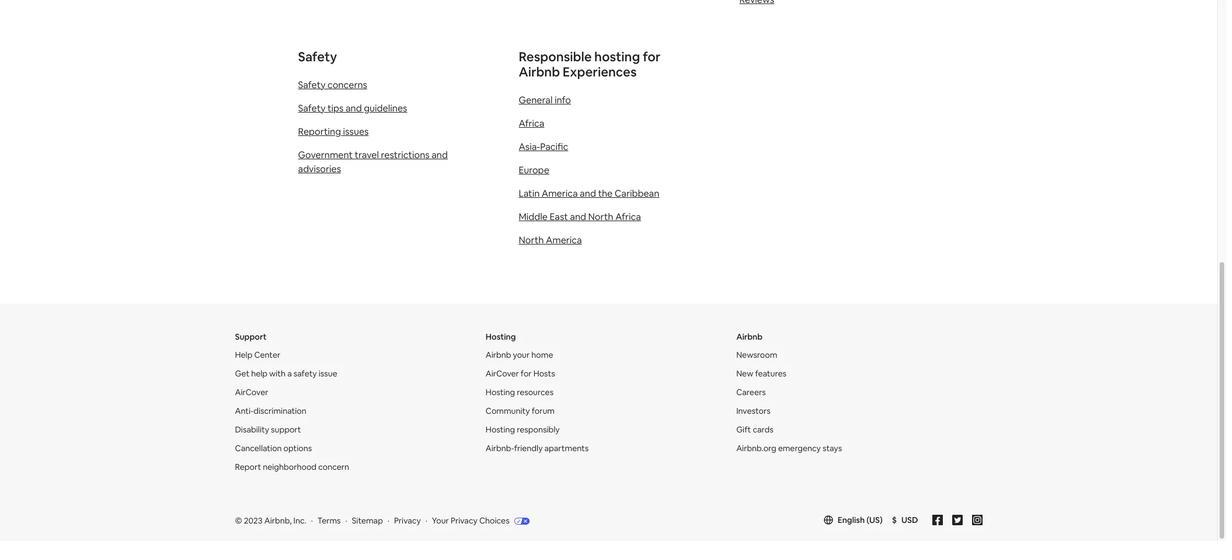 Task type: vqa. For each thing, say whether or not it's contained in the screenshot.
Drinks button
no



Task type: describe. For each thing, give the bounding box(es) containing it.
disability
[[235, 425, 269, 435]]

(us)
[[867, 515, 883, 526]]

asia-pacific link
[[519, 141, 568, 153]]

caribbean
[[615, 187, 660, 200]]

your
[[513, 350, 530, 360]]

©
[[235, 516, 242, 526]]

report neighborhood concern
[[235, 462, 349, 473]]

get help with a safety issue
[[235, 369, 337, 379]]

airbnb.org
[[737, 443, 777, 454]]

help
[[251, 369, 268, 379]]

forum
[[532, 406, 555, 416]]

concerns
[[328, 79, 367, 91]]

privacy link
[[394, 516, 421, 526]]

issues
[[343, 126, 369, 138]]

help center
[[235, 350, 280, 360]]

help
[[235, 350, 253, 360]]

cancellation options
[[235, 443, 312, 454]]

cancellation
[[235, 443, 282, 454]]

investors link
[[737, 406, 771, 416]]

new features
[[737, 369, 787, 379]]

asia-pacific
[[519, 141, 568, 153]]

the
[[598, 187, 613, 200]]

stays
[[823, 443, 842, 454]]

travel
[[355, 149, 379, 161]]

navigate to instagram image
[[972, 515, 983, 526]]

aircover for aircover for hosts
[[486, 369, 519, 379]]

center
[[254, 350, 280, 360]]

aircover for hosts
[[486, 369, 555, 379]]

hosting
[[595, 48, 640, 65]]

privacy inside your privacy choices link
[[451, 516, 478, 526]]

options
[[284, 443, 312, 454]]

community forum
[[486, 406, 555, 416]]

1 privacy from the left
[[394, 516, 421, 526]]

government travel restrictions and advisories link
[[298, 149, 448, 175]]

support
[[271, 425, 301, 435]]

english
[[838, 515, 865, 526]]

airbnb your home
[[486, 350, 553, 360]]

0 horizontal spatial africa
[[519, 117, 545, 130]]

tips
[[328, 102, 344, 114]]

america for north
[[546, 234, 582, 246]]

report
[[235, 462, 261, 473]]

navigate to facebook image
[[932, 515, 943, 526]]

middle east and north africa link
[[519, 211, 641, 223]]

latin america and the caribbean link
[[519, 187, 660, 200]]

$
[[892, 515, 897, 526]]

safety for safety tips and guidelines
[[298, 102, 326, 114]]

middle east and north africa
[[519, 211, 641, 223]]

anti-
[[235, 406, 254, 416]]

government
[[298, 149, 353, 161]]

general
[[519, 94, 553, 106]]

support
[[235, 332, 267, 342]]

anti-discrimination link
[[235, 406, 306, 416]]

© 2023 airbnb, inc.
[[235, 516, 306, 526]]

resources
[[517, 387, 554, 398]]

get
[[235, 369, 249, 379]]

responsibly
[[517, 425, 560, 435]]

newsroom
[[737, 350, 777, 360]]

hosts
[[534, 369, 555, 379]]

english (us) button
[[824, 515, 883, 526]]

america for latin
[[542, 187, 578, 200]]

africa link
[[519, 117, 545, 130]]

reporting issues
[[298, 126, 369, 138]]

report neighborhood concern link
[[235, 462, 349, 473]]

discrimination
[[254, 406, 306, 416]]

airbnb,
[[264, 516, 292, 526]]

apartments
[[545, 443, 589, 454]]

europe
[[519, 164, 549, 176]]

airbnb-friendly apartments link
[[486, 443, 589, 454]]

advisories
[[298, 163, 341, 175]]

general info
[[519, 94, 571, 106]]

safety for safety
[[298, 48, 337, 65]]

airbnb-friendly apartments
[[486, 443, 589, 454]]

restrictions
[[381, 149, 430, 161]]

asia-
[[519, 141, 540, 153]]

airbnb your home link
[[486, 350, 553, 360]]

aircover link
[[235, 387, 268, 398]]

anti-discrimination
[[235, 406, 306, 416]]

terms link
[[318, 516, 341, 526]]

with
[[269, 369, 286, 379]]

experiences
[[563, 64, 637, 80]]

inc.
[[293, 516, 306, 526]]

pacific
[[540, 141, 568, 153]]

your privacy choices
[[432, 516, 510, 526]]

safety
[[294, 369, 317, 379]]

hosting responsibly
[[486, 425, 560, 435]]

new
[[737, 369, 754, 379]]

safety for safety concerns
[[298, 79, 326, 91]]



Task type: locate. For each thing, give the bounding box(es) containing it.
1 safety from the top
[[298, 48, 337, 65]]

north down the
[[588, 211, 613, 223]]

hosting up airbnb-
[[486, 425, 515, 435]]

cancellation options link
[[235, 443, 312, 454]]

navigate to twitter image
[[952, 515, 963, 526]]

issue
[[319, 369, 337, 379]]

hosting resources
[[486, 387, 554, 398]]

1 horizontal spatial airbnb
[[519, 64, 560, 80]]

for right hosting
[[643, 48, 661, 65]]

1 vertical spatial airbnb
[[737, 332, 763, 342]]

hosting for hosting
[[486, 332, 516, 342]]

0 vertical spatial africa
[[519, 117, 545, 130]]

2 hosting from the top
[[486, 387, 515, 398]]

gift cards link
[[737, 425, 774, 435]]

america up the "east"
[[542, 187, 578, 200]]

features
[[755, 369, 787, 379]]

sitemap link
[[352, 516, 383, 526]]

safety concerns
[[298, 79, 367, 91]]

gift cards
[[737, 425, 774, 435]]

africa up asia- on the top left of page
[[519, 117, 545, 130]]

hosting
[[486, 332, 516, 342], [486, 387, 515, 398], [486, 425, 515, 435]]

privacy left your
[[394, 516, 421, 526]]

safety concerns link
[[298, 79, 367, 91]]

airbnb up the general
[[519, 64, 560, 80]]

aircover down airbnb your home link
[[486, 369, 519, 379]]

latin
[[519, 187, 540, 200]]

home
[[532, 350, 553, 360]]

safety tips and guidelines link
[[298, 102, 407, 114]]

2 vertical spatial safety
[[298, 102, 326, 114]]

aircover for hosts link
[[486, 369, 555, 379]]

airbnb left 'your'
[[486, 350, 511, 360]]

privacy right your
[[451, 516, 478, 526]]

and right the "east"
[[570, 211, 586, 223]]

2 privacy from the left
[[451, 516, 478, 526]]

0 vertical spatial aircover
[[486, 369, 519, 379]]

hosting up community at the left bottom of page
[[486, 387, 515, 398]]

choices
[[479, 516, 510, 526]]

and for latin
[[580, 187, 596, 200]]

0 horizontal spatial north
[[519, 234, 544, 246]]

1 vertical spatial safety
[[298, 79, 326, 91]]

2 horizontal spatial airbnb
[[737, 332, 763, 342]]

responsible hosting for airbnb experiences
[[519, 48, 661, 80]]

3 hosting from the top
[[486, 425, 515, 435]]

careers link
[[737, 387, 766, 398]]

hosting for hosting resources
[[486, 387, 515, 398]]

hosting up the airbnb your home
[[486, 332, 516, 342]]

emergency
[[778, 443, 821, 454]]

safety left concerns
[[298, 79, 326, 91]]

reporting
[[298, 126, 341, 138]]

1 horizontal spatial for
[[643, 48, 661, 65]]

hosting for hosting responsibly
[[486, 425, 515, 435]]

neighborhood
[[263, 462, 317, 473]]

africa down caribbean
[[616, 211, 641, 223]]

0 vertical spatial safety
[[298, 48, 337, 65]]

0 vertical spatial hosting
[[486, 332, 516, 342]]

3 safety from the top
[[298, 102, 326, 114]]

and for safety
[[346, 102, 362, 114]]

responsible
[[519, 48, 592, 65]]

north down middle
[[519, 234, 544, 246]]

0 horizontal spatial aircover
[[235, 387, 268, 398]]

your
[[432, 516, 449, 526]]

0 horizontal spatial for
[[521, 369, 532, 379]]

help center link
[[235, 350, 280, 360]]

and for middle
[[570, 211, 586, 223]]

1 horizontal spatial aircover
[[486, 369, 519, 379]]

and left the
[[580, 187, 596, 200]]

north america link
[[519, 234, 582, 246]]

community
[[486, 406, 530, 416]]

info
[[555, 94, 571, 106]]

airbnb.org emergency stays link
[[737, 443, 842, 454]]

1 horizontal spatial north
[[588, 211, 613, 223]]

east
[[550, 211, 568, 223]]

get help with a safety issue link
[[235, 369, 337, 379]]

airbnb-
[[486, 443, 514, 454]]

airbnb for airbnb
[[737, 332, 763, 342]]

terms
[[318, 516, 341, 526]]

middle
[[519, 211, 548, 223]]

general info link
[[519, 94, 571, 106]]

1 vertical spatial aircover
[[235, 387, 268, 398]]

safety tips and guidelines
[[298, 102, 407, 114]]

1 vertical spatial america
[[546, 234, 582, 246]]

aircover
[[486, 369, 519, 379], [235, 387, 268, 398]]

newsroom link
[[737, 350, 777, 360]]

0 horizontal spatial privacy
[[394, 516, 421, 526]]

2023
[[244, 516, 263, 526]]

safety left "tips"
[[298, 102, 326, 114]]

1 horizontal spatial africa
[[616, 211, 641, 223]]

0 vertical spatial north
[[588, 211, 613, 223]]

1 vertical spatial hosting
[[486, 387, 515, 398]]

disability support
[[235, 425, 301, 435]]

airbnb inside responsible hosting for airbnb experiences
[[519, 64, 560, 80]]

reporting issues link
[[298, 126, 369, 138]]

gift
[[737, 425, 751, 435]]

airbnb up newsroom link
[[737, 332, 763, 342]]

north america
[[519, 234, 582, 246]]

0 vertical spatial airbnb
[[519, 64, 560, 80]]

north
[[588, 211, 613, 223], [519, 234, 544, 246]]

and right restrictions
[[432, 149, 448, 161]]

and right "tips"
[[346, 102, 362, 114]]

for
[[643, 48, 661, 65], [521, 369, 532, 379]]

europe link
[[519, 164, 549, 176]]

1 hosting from the top
[[486, 332, 516, 342]]

africa
[[519, 117, 545, 130], [616, 211, 641, 223]]

1 vertical spatial africa
[[616, 211, 641, 223]]

safety up safety concerns link
[[298, 48, 337, 65]]

guidelines
[[364, 102, 407, 114]]

aircover for "aircover" link
[[235, 387, 268, 398]]

2 safety from the top
[[298, 79, 326, 91]]

for left hosts
[[521, 369, 532, 379]]

concern
[[318, 462, 349, 473]]

airbnb for airbnb your home
[[486, 350, 511, 360]]

usd
[[902, 515, 918, 526]]

0 horizontal spatial airbnb
[[486, 350, 511, 360]]

a
[[287, 369, 292, 379]]

america
[[542, 187, 578, 200], [546, 234, 582, 246]]

2 vertical spatial hosting
[[486, 425, 515, 435]]

1 vertical spatial for
[[521, 369, 532, 379]]

1 horizontal spatial privacy
[[451, 516, 478, 526]]

0 vertical spatial america
[[542, 187, 578, 200]]

friendly
[[514, 443, 543, 454]]

english (us)
[[838, 515, 883, 526]]

america down the "east"
[[546, 234, 582, 246]]

2 vertical spatial airbnb
[[486, 350, 511, 360]]

aircover up anti-
[[235, 387, 268, 398]]

and inside "government travel restrictions and advisories"
[[432, 149, 448, 161]]

new features link
[[737, 369, 787, 379]]

government travel restrictions and advisories
[[298, 149, 448, 175]]

for inside responsible hosting for airbnb experiences
[[643, 48, 661, 65]]

1 vertical spatial north
[[519, 234, 544, 246]]

cards
[[753, 425, 774, 435]]

0 vertical spatial for
[[643, 48, 661, 65]]



